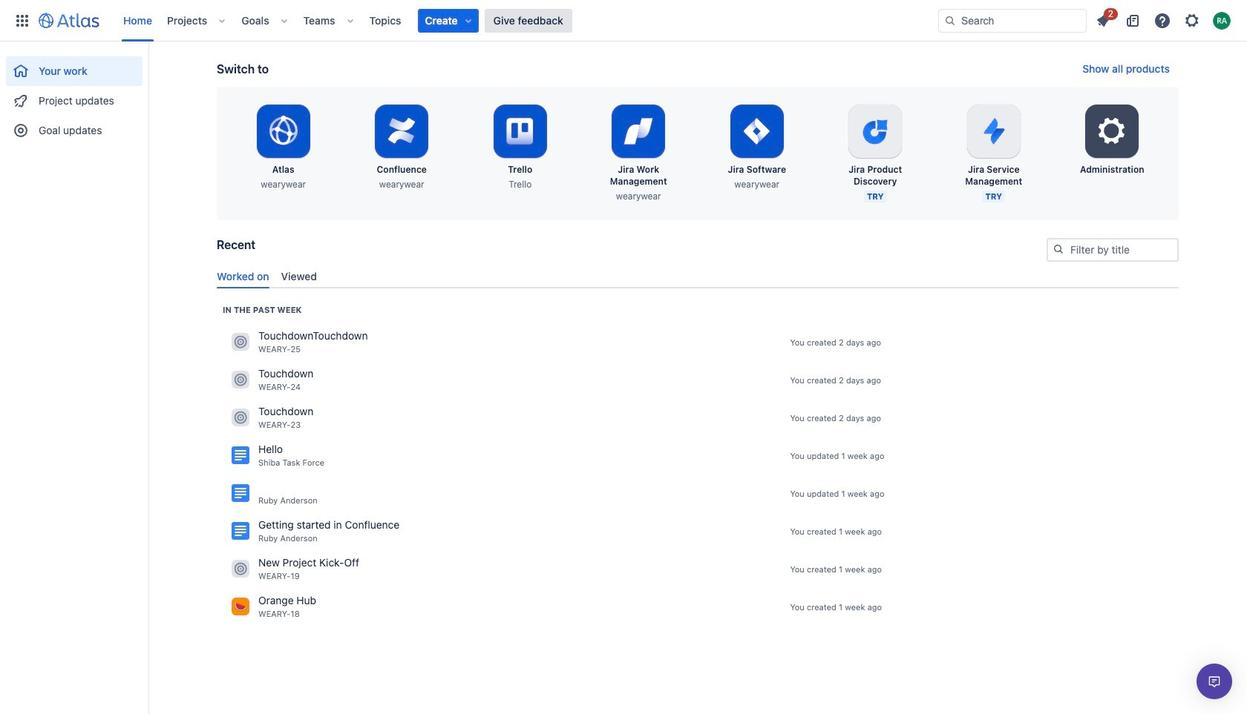 Task type: describe. For each thing, give the bounding box(es) containing it.
help image
[[1154, 12, 1171, 29]]

Search field
[[938, 9, 1087, 32]]

settings image
[[1183, 12, 1201, 29]]

3 townsquare image from the top
[[232, 599, 249, 616]]

search image
[[1053, 243, 1065, 255]]

settings image
[[1094, 114, 1130, 149]]

Filter by title field
[[1048, 240, 1177, 261]]

notifications image
[[1094, 12, 1112, 29]]



Task type: locate. For each thing, give the bounding box(es) containing it.
1 townsquare image from the top
[[232, 371, 249, 389]]

confluence image
[[232, 447, 249, 465], [232, 485, 249, 503], [232, 523, 249, 541]]

banner
[[0, 0, 1247, 42]]

top element
[[9, 0, 938, 41]]

1 vertical spatial townsquare image
[[232, 409, 249, 427]]

2 vertical spatial confluence image
[[232, 523, 249, 541]]

group
[[6, 42, 143, 150]]

tab list
[[211, 264, 1185, 289]]

0 vertical spatial confluence image
[[232, 447, 249, 465]]

2 townsquare image from the top
[[232, 561, 249, 579]]

townsquare image
[[232, 334, 249, 351], [232, 561, 249, 579]]

0 vertical spatial townsquare image
[[232, 371, 249, 389]]

1 townsquare image from the top
[[232, 334, 249, 351]]

townsquare image
[[232, 371, 249, 389], [232, 409, 249, 427], [232, 599, 249, 616]]

0 vertical spatial townsquare image
[[232, 334, 249, 351]]

2 vertical spatial townsquare image
[[232, 599, 249, 616]]

None search field
[[938, 9, 1087, 32]]

1 confluence image from the top
[[232, 447, 249, 465]]

1 vertical spatial confluence image
[[232, 485, 249, 503]]

account image
[[1213, 12, 1231, 29]]

search image
[[944, 14, 956, 26]]

switch to... image
[[13, 12, 31, 29]]

1 vertical spatial townsquare image
[[232, 561, 249, 579]]

2 confluence image from the top
[[232, 485, 249, 503]]

3 confluence image from the top
[[232, 523, 249, 541]]

heading
[[223, 304, 302, 316]]

2 townsquare image from the top
[[232, 409, 249, 427]]



Task type: vqa. For each thing, say whether or not it's contained in the screenshot.
townsquare icon
yes



